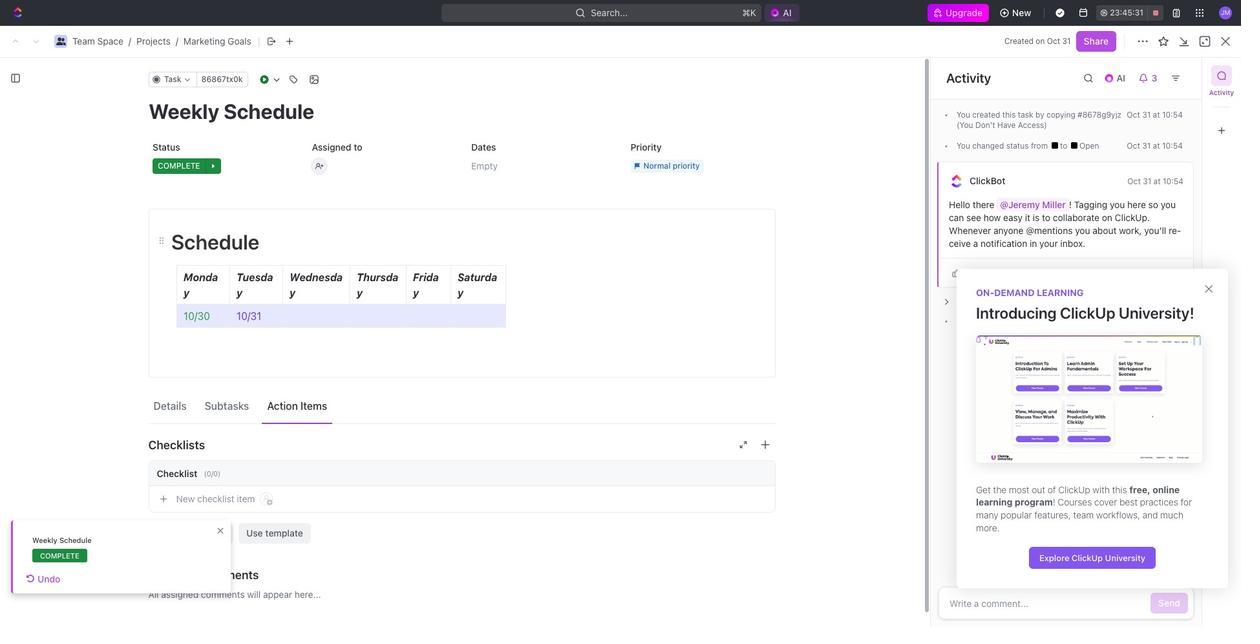 Task type: vqa. For each thing, say whether or not it's contained in the screenshot.
the right the house
no



Task type: describe. For each thing, give the bounding box(es) containing it.
9 row from the top
[[209, 431, 1219, 454]]

task
[[1018, 110, 1034, 120]]

10:54 for created this task by copying
[[1163, 110, 1183, 120]]

access)
[[1018, 120, 1047, 130]]

! tagging you here so you can see how easy it is to collaborate on clickup. whenever anyone @mentions you about work, you'll re ceive a notification in your inbox.
[[949, 199, 1182, 249]]

team space link
[[72, 36, 123, 47]]

can
[[949, 212, 964, 223]]

@jeremy
[[1000, 199, 1040, 210]]

ai inside dropdown button
[[1117, 72, 1126, 83]]

this inside 'task sidebar content' section
[[1003, 110, 1016, 120]]

dates
[[471, 142, 496, 153]]

date updated button
[[886, 248, 952, 268]]

on-
[[976, 287, 995, 298]]

practices
[[1140, 497, 1179, 508]]

recent
[[225, 108, 259, 120]]

project notes link
[[560, 124, 873, 145]]

program
[[1015, 497, 1053, 508]]

16 row from the top
[[209, 594, 1219, 617]]

0 horizontal spatial schedule
[[59, 536, 92, 544]]

1 column header from the left
[[209, 247, 223, 268]]

reply
[[1160, 268, 1181, 278]]

there
[[973, 199, 995, 210]]

ai button
[[1099, 68, 1133, 89]]

activity inside the "task sidebar navigation" tab list
[[1210, 89, 1234, 96]]

most
[[1009, 484, 1030, 495]]

search docs
[[1116, 55, 1169, 66]]

date updated
[[894, 252, 944, 262]]

2 column header from the left
[[607, 247, 736, 268]]

table containing name
[[209, 247, 1219, 617]]

see
[[967, 212, 981, 223]]

undo
[[38, 574, 60, 585]]

row containing name
[[209, 247, 1219, 268]]

created for created on oct 31
[[1005, 36, 1034, 46]]

january 7, 2021 • in doc
[[924, 149, 1024, 160]]

assigned for assigned to
[[312, 142, 351, 153]]

2 horizontal spatial you
[[1161, 199, 1176, 210]]

about
[[1093, 225, 1117, 236]]

frida y
[[413, 272, 439, 299]]

to do
[[1058, 316, 1084, 326]]

1 vertical spatial clickup
[[1059, 484, 1091, 495]]

notes
[[615, 129, 640, 140]]

1 vertical spatial ai button
[[1099, 68, 1133, 89]]

you'll
[[1145, 225, 1167, 236]]

many
[[976, 510, 999, 520]]

university
[[1105, 553, 1146, 563]]

14 row from the top
[[209, 547, 1219, 570]]

16:15
[[1164, 316, 1183, 326]]

and
[[1143, 510, 1158, 520]]

january 1, 2021 • in doc
[[924, 170, 1024, 181]]

share button
[[1076, 31, 1117, 52]]

1 vertical spatial this
[[1112, 484, 1127, 495]]

0 horizontal spatial ai
[[783, 7, 792, 18]]

learning
[[1037, 287, 1084, 298]]

1 changed from the top
[[973, 141, 1004, 151]]

0 horizontal spatial you
[[1075, 225, 1091, 236]]

copying
[[1047, 110, 1076, 120]]

6 row from the top
[[209, 361, 1219, 384]]

2 / from the left
[[176, 36, 178, 47]]

explore clickup university button
[[1029, 547, 1156, 569]]

details
[[154, 400, 187, 412]]

in inside to in progress
[[967, 327, 973, 336]]

hello
[[949, 199, 971, 210]]

10:54 for changed status from
[[1163, 141, 1183, 151]]

learning
[[976, 497, 1013, 508]]

free, online learning program
[[976, 484, 1182, 508]]

10 row from the top
[[209, 454, 1219, 477]]

how
[[984, 212, 1001, 223]]

progress
[[976, 327, 1008, 336]]

assigned
[[161, 589, 199, 600]]

collaborate
[[1053, 212, 1100, 223]]

upgrade
[[946, 7, 983, 18]]

frida
[[413, 272, 439, 283]]

y for frida y
[[413, 287, 419, 299]]

to for to do
[[1060, 316, 1069, 326]]

! for ! tagging you here so you can see how easy it is to collaborate on clickup. whenever anyone @mentions you about work, you'll re ceive a notification in your inbox.
[[1069, 199, 1072, 210]]

do
[[1071, 316, 1081, 326]]

3 button
[[1133, 68, 1166, 89]]

task button
[[148, 72, 197, 87]]

31 right open
[[1143, 141, 1151, 151]]

all assigned comments will appear here...
[[148, 589, 321, 600]]

to inside ! tagging you here so you can see how easy it is to collaborate on clickup. whenever anyone @mentions you about work, you'll re ceive a notification in your inbox.
[[1042, 212, 1051, 223]]

assigned comments button
[[148, 559, 776, 590]]

me
[[962, 108, 977, 120]]

january for january 7, 2021
[[924, 149, 957, 160]]

2 changed status from from the top
[[971, 316, 1050, 326]]

y for monda y
[[183, 287, 189, 299]]

activity inside 'task sidebar content' section
[[947, 70, 991, 85]]

your
[[1040, 238, 1058, 249]]

clickup inside the on-demand learning introducing clickup university!
[[1060, 304, 1116, 322]]

to for to
[[1060, 141, 1070, 151]]

0 vertical spatial on
[[1036, 36, 1045, 46]]

11 row from the top
[[209, 477, 1219, 500]]

complete inside dropdown button
[[157, 161, 200, 171]]

doc for january 7, 2021
[[1008, 149, 1024, 160]]

2 row from the top
[[209, 268, 1219, 291]]

you for created this task by copying
[[957, 110, 971, 120]]

my docs button
[[247, 221, 290, 247]]

here
[[1128, 199, 1146, 210]]

y for saturda y
[[457, 287, 463, 299]]

oct right open
[[1127, 141, 1140, 151]]

add checklist
[[168, 528, 226, 539]]

use
[[246, 528, 263, 539]]

new doc button
[[1182, 50, 1236, 71]]

@mentions
[[1026, 225, 1073, 236]]

weekly schedule
[[32, 536, 92, 544]]

2021 for january 7, 2021
[[968, 149, 989, 160]]

items
[[301, 400, 327, 412]]

free,
[[1130, 484, 1151, 495]]

priority
[[673, 161, 700, 171]]

demand
[[995, 287, 1035, 298]]

comments inside dropdown button
[[201, 568, 259, 582]]

action items
[[267, 400, 327, 412]]

date viewed
[[998, 252, 1043, 262]]

untitled
[[924, 129, 957, 140]]

Edit task name text field
[[148, 99, 776, 123]]

1 from from the top
[[1031, 141, 1048, 151]]

date for date viewed
[[998, 252, 1015, 262]]

projects link
[[136, 36, 171, 47]]

y for thursda y
[[357, 287, 362, 299]]

2021 for january 1, 2021
[[968, 170, 989, 181]]

use template button
[[239, 523, 311, 544]]

• for january 7, 2021
[[992, 150, 995, 160]]

13 row from the top
[[209, 524, 1219, 547]]

don't
[[976, 120, 996, 130]]

oct left "share"
[[1047, 36, 1061, 46]]

(you
[[957, 120, 973, 130]]

10/31
[[236, 310, 261, 322]]

subtasks
[[205, 400, 249, 412]]

new for new
[[1013, 7, 1032, 18]]

add
[[168, 528, 185, 539]]

normal priority button
[[627, 155, 776, 178]]

2 vertical spatial oct 31 at 10:54
[[1128, 176, 1184, 186]]

get the most out of clickup with this
[[976, 484, 1130, 495]]

features,
[[1035, 510, 1071, 520]]

monda y
[[183, 272, 218, 299]]

31 up so
[[1143, 176, 1152, 186]]

thursda y
[[357, 272, 398, 299]]

oct up the here
[[1128, 176, 1141, 186]]



Task type: locate. For each thing, give the bounding box(es) containing it.
so
[[1149, 199, 1159, 210]]

15 row from the top
[[209, 570, 1219, 594]]

get
[[976, 484, 991, 495]]

2 january from the top
[[924, 170, 957, 181]]

0 vertical spatial created
[[1005, 36, 1034, 46]]

assigned inside dropdown button
[[148, 568, 199, 582]]

1 vertical spatial january
[[924, 170, 957, 181]]

2 changed from the top
[[973, 316, 1004, 326]]

share
[[1084, 36, 1109, 47]]

priority
[[630, 142, 662, 153]]

ai button down search
[[1099, 68, 1133, 89]]

•
[[992, 150, 995, 160], [991, 170, 995, 181]]

2 vertical spatial new
[[176, 493, 195, 504]]

this up the have
[[1003, 110, 1016, 120]]

0 vertical spatial oct 31 at 10:54
[[1127, 110, 1183, 120]]

inbox.
[[1061, 238, 1086, 249]]

all for all
[[228, 228, 238, 239]]

3 row from the top
[[209, 291, 1219, 314]]

2 2021 from the top
[[968, 170, 989, 181]]

docs for my docs
[[265, 228, 287, 239]]

0 vertical spatial checklist
[[197, 493, 234, 504]]

hello there @jeremy miller
[[949, 199, 1066, 210]]

y down thursda
[[357, 287, 362, 299]]

you down "(you"
[[957, 141, 971, 151]]

1 january from the top
[[924, 149, 957, 160]]

name
[[226, 252, 248, 262]]

schedule right weekly
[[59, 536, 92, 544]]

0 horizontal spatial assigned
[[148, 568, 199, 582]]

1 you from the top
[[957, 110, 971, 120]]

Search by name... text field
[[1014, 222, 1177, 241]]

ai button right ⌘k
[[765, 4, 800, 22]]

1 horizontal spatial schedule
[[171, 230, 259, 254]]

checklist
[[197, 493, 234, 504], [187, 528, 226, 539]]

from down access) at right
[[1031, 141, 1048, 151]]

details button
[[148, 394, 192, 418]]

0 vertical spatial clickup
[[1060, 304, 1116, 322]]

0 horizontal spatial activity
[[947, 70, 991, 85]]

0 horizontal spatial complete
[[40, 552, 79, 560]]

2 vertical spatial clickup
[[1072, 553, 1103, 563]]

yesterday
[[1117, 316, 1153, 326]]

changed status from
[[971, 141, 1050, 151], [971, 316, 1050, 326]]

weekly
[[32, 536, 57, 544]]

@jeremy miller button
[[997, 198, 1069, 211]]

1 vertical spatial new
[[1190, 55, 1209, 66]]

1 vertical spatial changed
[[973, 316, 1004, 326]]

1 date from the left
[[894, 252, 911, 262]]

changed status from up progress
[[971, 316, 1050, 326]]

1 horizontal spatial created
[[1005, 36, 1034, 46]]

workflows,
[[1097, 510, 1141, 520]]

! inside ! tagging you here so you can see how easy it is to collaborate on clickup. whenever anyone @mentions you about work, you'll re ceive a notification in your inbox.
[[1069, 199, 1072, 210]]

new for new doc
[[1190, 55, 1209, 66]]

comments down assigned comments on the left bottom
[[201, 589, 245, 600]]

1 vertical spatial all
[[148, 589, 159, 600]]

1 horizontal spatial you
[[1110, 199, 1125, 210]]

doc down the have
[[1008, 149, 1024, 160]]

0 vertical spatial status
[[1007, 141, 1029, 151]]

0 vertical spatial activity
[[947, 70, 991, 85]]

team
[[72, 36, 95, 47]]

search docs button
[[1097, 50, 1177, 71]]

2 from from the top
[[1031, 316, 1048, 326]]

2 date from the left
[[998, 252, 1015, 262]]

you for changed status from
[[957, 141, 971, 151]]

5 row from the top
[[209, 338, 1219, 361]]

0 vertical spatial schedule
[[171, 230, 259, 254]]

1 vertical spatial comments
[[201, 589, 245, 600]]

0 vertical spatial from
[[1031, 141, 1048, 151]]

oct
[[1047, 36, 1061, 46], [1127, 110, 1140, 120], [1127, 141, 1140, 151], [1128, 176, 1141, 186]]

0 horizontal spatial !
[[1053, 497, 1056, 508]]

you down collaborate
[[1075, 225, 1091, 236]]

y inside saturda y
[[457, 287, 463, 299]]

docs up "3"
[[1148, 55, 1169, 66]]

you left the here
[[1110, 199, 1125, 210]]

docs right my
[[265, 228, 287, 239]]

status down the have
[[1007, 141, 1029, 151]]

add checklist button
[[148, 523, 233, 544]]

1 • from the top
[[992, 150, 995, 160]]

new up the all
[[1190, 55, 1209, 66]]

oct 31 at 10:54 up so
[[1128, 176, 1184, 186]]

all for all assigned comments will appear here...
[[148, 589, 159, 600]]

1 vertical spatial 10:54
[[1163, 141, 1183, 151]]

5 y from the left
[[413, 287, 419, 299]]

1 vertical spatial created
[[906, 108, 945, 120]]

0 vertical spatial !
[[1069, 199, 1072, 210]]

search
[[1116, 55, 1145, 66]]

created for created by me
[[906, 108, 945, 120]]

1 vertical spatial activity
[[1210, 89, 1234, 96]]

/ right "space"
[[129, 36, 131, 47]]

created up the untitled
[[906, 108, 945, 120]]

1 vertical spatial schedule
[[59, 536, 92, 544]]

all left my
[[228, 228, 238, 239]]

0 vertical spatial 2021
[[968, 149, 989, 160]]

0 vertical spatial ai button
[[765, 4, 800, 22]]

by up access) at right
[[1036, 110, 1045, 120]]

10:54 left the all
[[1163, 110, 1183, 120]]

on
[[1036, 36, 1045, 46], [1102, 212, 1113, 223]]

empty
[[471, 160, 498, 171]]

to for to in progress
[[1084, 316, 1091, 326]]

tab list containing all
[[224, 221, 534, 247]]

doc down jm dropdown button
[[1212, 55, 1229, 66]]

tab list
[[224, 221, 534, 247]]

• for january 1, 2021
[[991, 170, 995, 181]]

0 horizontal spatial column header
[[209, 247, 223, 268]]

new checklist item
[[176, 493, 255, 504]]

1 vertical spatial !
[[1053, 497, 1056, 508]]

1 horizontal spatial new
[[1013, 7, 1032, 18]]

my
[[250, 228, 263, 239]]

/ right projects
[[176, 36, 178, 47]]

ai down search
[[1117, 72, 1126, 83]]

this up best
[[1112, 484, 1127, 495]]

all
[[1195, 109, 1203, 118]]

1 row from the top
[[209, 247, 1219, 268]]

date for date updated
[[894, 252, 911, 262]]

1 horizontal spatial all
[[228, 228, 238, 239]]

january left 1,
[[924, 170, 957, 181]]

complete down weekly schedule
[[40, 552, 79, 560]]

2 vertical spatial 10:54
[[1163, 176, 1184, 186]]

this
[[1003, 110, 1016, 120], [1112, 484, 1127, 495]]

on down new button
[[1036, 36, 1045, 46]]

status up progress
[[1007, 316, 1029, 326]]

y down frida
[[413, 287, 419, 299]]

re
[[1169, 225, 1182, 236]]

task sidebar navigation tab list
[[1208, 65, 1236, 141]]

1 horizontal spatial on
[[1102, 212, 1113, 223]]

created on oct 31
[[1005, 36, 1071, 46]]

checklist (0/0)
[[157, 468, 221, 479]]

31 down 3 dropdown button
[[1143, 110, 1151, 120]]

3
[[1152, 72, 1158, 83]]

2021 right '7,'
[[968, 149, 989, 160]]

1 vertical spatial from
[[1031, 316, 1048, 326]]

see all button
[[1173, 106, 1208, 122]]

1 status from the top
[[1007, 141, 1029, 151]]

comments up all assigned comments will appear here...
[[201, 568, 259, 582]]

the
[[993, 484, 1007, 495]]

0 vertical spatial all
[[228, 228, 238, 239]]

0 horizontal spatial ai button
[[765, 4, 800, 22]]

task
[[164, 74, 181, 84]]

1 horizontal spatial activity
[[1210, 89, 1234, 96]]

0 vertical spatial this
[[1003, 110, 1016, 120]]

y down wednesda
[[289, 287, 295, 299]]

date left updated
[[894, 252, 911, 262]]

to inside to in progress
[[1084, 316, 1091, 326]]

table
[[209, 247, 1219, 617]]

0 horizontal spatial /
[[129, 36, 131, 47]]

monda
[[183, 272, 218, 283]]

january down the untitled
[[924, 149, 957, 160]]

much
[[1161, 510, 1184, 520]]

2 status from the top
[[1007, 316, 1029, 326]]

0 vertical spatial january
[[924, 149, 957, 160]]

notification
[[981, 238, 1028, 249]]

! inside ! courses cover best practices for many popular features, team workflows, and much more.
[[1053, 497, 1056, 508]]

1 horizontal spatial docs
[[265, 228, 287, 239]]

! courses cover best practices for many popular features, team workflows, and much more.
[[976, 497, 1195, 533]]

popular
[[1001, 510, 1032, 520]]

checklist for add
[[187, 528, 226, 539]]

0 vertical spatial changed
[[973, 141, 1004, 151]]

january for january 1, 2021
[[924, 170, 957, 181]]

4 row from the top
[[209, 314, 1219, 338]]

1 horizontal spatial !
[[1069, 199, 1072, 210]]

new up created on oct 31
[[1013, 7, 1032, 18]]

• inside january 1, 2021 • in doc
[[991, 170, 995, 181]]

0 horizontal spatial all
[[148, 589, 159, 600]]

date down notification
[[998, 252, 1015, 262]]

ai right ⌘k
[[783, 7, 792, 18]]

⌘k
[[743, 7, 757, 18]]

to
[[1060, 141, 1070, 151], [353, 142, 362, 153], [1042, 212, 1051, 223], [1060, 316, 1069, 326], [1084, 316, 1091, 326]]

86867tx0k button
[[196, 72, 248, 87]]

1 / from the left
[[129, 36, 131, 47]]

date inside button
[[894, 252, 911, 262]]

changed down 'don't'
[[973, 141, 1004, 151]]

7 row from the top
[[209, 384, 1219, 407]]

doc inside button
[[1212, 55, 1229, 66]]

1 vertical spatial complete
[[40, 552, 79, 560]]

2 vertical spatial doc
[[1008, 170, 1024, 181]]

• inside january 7, 2021 • in doc
[[992, 150, 995, 160]]

1 vertical spatial checklist
[[187, 528, 226, 539]]

y down saturda
[[457, 287, 463, 299]]

checklist inside add checklist button
[[187, 528, 226, 539]]

0 vertical spatial comments
[[201, 568, 259, 582]]

activity up me
[[947, 70, 991, 85]]

0 horizontal spatial date
[[894, 252, 911, 262]]

from left to do
[[1031, 316, 1048, 326]]

1 horizontal spatial ai button
[[1099, 68, 1133, 89]]

new inside new doc button
[[1190, 55, 1209, 66]]

oct right '#8678g9yjz'
[[1127, 110, 1140, 120]]

0 horizontal spatial by
[[947, 108, 959, 120]]

checklist for new
[[197, 493, 234, 504]]

checklist down "(0/0)"
[[197, 493, 234, 504]]

0 vertical spatial complete
[[157, 161, 200, 171]]

2 • from the top
[[991, 170, 995, 181]]

changed status from down the have
[[971, 141, 1050, 151]]

whenever
[[949, 225, 991, 236]]

1 vertical spatial changed status from
[[971, 316, 1050, 326]]

oct 31 at 10:54 for changed status from
[[1127, 141, 1183, 151]]

• up clickbot
[[992, 150, 995, 160]]

1 horizontal spatial this
[[1112, 484, 1127, 495]]

a
[[974, 238, 978, 249]]

marketing
[[184, 36, 225, 47]]

y inside "wednesda y"
[[289, 287, 295, 299]]

2021 right 1,
[[968, 170, 989, 181]]

ai
[[783, 7, 792, 18], [1117, 72, 1126, 83]]

0 horizontal spatial on
[[1036, 36, 1045, 46]]

sidebar navigation
[[0, 45, 193, 627]]

oct 31 at 10:54 down "3"
[[1127, 110, 1183, 120]]

|
[[258, 35, 260, 48]]

docs up 86867tx0k
[[217, 55, 238, 66]]

1 vertical spatial ai
[[1117, 72, 1126, 83]]

×
[[1204, 279, 1214, 297]]

4 y from the left
[[357, 287, 362, 299]]

0 vertical spatial 10:54
[[1163, 110, 1183, 120]]

assigned for assigned comments
[[148, 568, 199, 582]]

0 horizontal spatial new
[[176, 493, 195, 504]]

0 vertical spatial new
[[1013, 7, 1032, 18]]

in up the hello there @jeremy miller
[[998, 170, 1005, 181]]

0 vertical spatial doc
[[1212, 55, 1229, 66]]

0 vertical spatial •
[[992, 150, 995, 160]]

3 y from the left
[[289, 287, 295, 299]]

1 horizontal spatial column header
[[607, 247, 736, 268]]

new button
[[994, 3, 1039, 23]]

new for new checklist item
[[176, 493, 195, 504]]

complete
[[157, 161, 200, 171], [40, 552, 79, 560]]

1 vertical spatial on
[[1102, 212, 1113, 223]]

1 2021 from the top
[[968, 149, 989, 160]]

1 horizontal spatial /
[[176, 36, 178, 47]]

out
[[1032, 484, 1046, 495]]

have
[[998, 120, 1016, 130]]

changed
[[973, 141, 1004, 151], [973, 316, 1004, 326]]

cell
[[209, 268, 223, 291], [607, 268, 736, 291], [990, 268, 1093, 291], [1093, 268, 1197, 291], [1197, 268, 1219, 291], [209, 291, 223, 314], [607, 291, 736, 314], [1197, 291, 1219, 314], [209, 314, 223, 338], [607, 314, 736, 338], [1197, 314, 1219, 338], [209, 338, 223, 361], [223, 338, 607, 361], [607, 338, 736, 361], [1197, 338, 1219, 361], [209, 361, 223, 384], [1197, 361, 1219, 384], [209, 384, 223, 407], [607, 384, 736, 407], [736, 384, 886, 407], [1197, 384, 1219, 407], [209, 407, 223, 431], [1197, 407, 1219, 431], [209, 431, 223, 454], [223, 431, 607, 454], [607, 431, 736, 454], [1197, 431, 1219, 454], [209, 454, 223, 477], [1197, 454, 1219, 477], [209, 477, 223, 500], [607, 477, 736, 500], [1197, 477, 1219, 500], [209, 500, 223, 524], [1197, 500, 1219, 524], [209, 524, 223, 547], [607, 524, 736, 547], [736, 524, 886, 547], [1197, 524, 1219, 547], [209, 547, 223, 570], [607, 547, 736, 570], [736, 547, 886, 570], [1197, 547, 1219, 570], [209, 570, 223, 594], [607, 570, 736, 594], [736, 570, 886, 594], [1197, 570, 1219, 594], [209, 594, 223, 617], [223, 594, 607, 617], [607, 594, 736, 617], [736, 594, 886, 617], [886, 594, 990, 617], [990, 594, 1093, 617], [1093, 594, 1197, 617], [1197, 594, 1219, 617]]

on up about at the top right of the page
[[1102, 212, 1113, 223]]

10:54 down see
[[1163, 141, 1183, 151]]

schedule up 'monda'
[[171, 230, 259, 254]]

! for ! courses cover best practices for many popular features, team workflows, and much more.
[[1053, 497, 1056, 508]]

status
[[152, 142, 180, 153]]

complete down "status"
[[157, 161, 200, 171]]

project
[[583, 129, 613, 140]]

clickup right "explore"
[[1072, 553, 1103, 563]]

doc for january 1, 2021
[[1008, 170, 1024, 181]]

goals
[[228, 36, 251, 47]]

0 vertical spatial changed status from
[[971, 141, 1050, 151]]

date inside button
[[998, 252, 1015, 262]]

in inside ! tagging you here so you can see how easy it is to collaborate on clickup. whenever anyone @mentions you about work, you'll re ceive a notification in your inbox.
[[1030, 238, 1037, 249]]

column header
[[209, 247, 223, 268], [607, 247, 736, 268]]

31 left "share"
[[1063, 36, 1071, 46]]

dialog containing ×
[[957, 269, 1229, 589]]

1 vertical spatial status
[[1007, 316, 1029, 326]]

in up viewed
[[1030, 238, 1037, 249]]

wednesda y
[[289, 272, 342, 299]]

2 horizontal spatial new
[[1190, 55, 1209, 66]]

new down checklist (0/0)
[[176, 493, 195, 504]]

user group image
[[56, 38, 66, 45]]

! down get the most out of clickup with this
[[1053, 497, 1056, 508]]

changed up progress
[[973, 316, 1004, 326]]

introducing
[[976, 304, 1057, 322]]

oct 31 at 10:54 for created this task by copying
[[1127, 110, 1183, 120]]

normal
[[643, 161, 670, 171]]

1 vertical spatial doc
[[1008, 149, 1024, 160]]

item
[[237, 493, 255, 504]]

action
[[267, 400, 298, 412]]

all
[[228, 228, 238, 239], [148, 589, 159, 600]]

docs inside button
[[1148, 55, 1169, 66]]

clickup down learning
[[1060, 304, 1116, 322]]

created down new button
[[1005, 36, 1034, 46]]

on inside ! tagging you here so you can see how easy it is to collaborate on clickup. whenever anyone @mentions you about work, you'll re ceive a notification in your inbox.
[[1102, 212, 1113, 223]]

0 horizontal spatial this
[[1003, 110, 1016, 120]]

y inside frida y
[[413, 287, 419, 299]]

oct 31 at 10:54 down see
[[1127, 141, 1183, 151]]

10/30
[[183, 310, 210, 322]]

1 vertical spatial assigned
[[148, 568, 199, 582]]

dialog
[[957, 269, 1229, 589]]

2 horizontal spatial docs
[[1148, 55, 1169, 66]]

0 vertical spatial ai
[[783, 7, 792, 18]]

checklist
[[157, 468, 197, 479]]

0 vertical spatial you
[[957, 110, 971, 120]]

y down tuesda
[[236, 287, 242, 299]]

saturda
[[457, 272, 497, 283]]

y inside tuesda y
[[236, 287, 242, 299]]

10:54 up re
[[1163, 176, 1184, 186]]

0 horizontal spatial created
[[906, 108, 945, 120]]

activity down new doc button
[[1210, 89, 1234, 96]]

docs for search docs
[[1148, 55, 1169, 66]]

doc right clickbot
[[1008, 170, 1024, 181]]

y down 'monda'
[[183, 287, 189, 299]]

12 row from the top
[[209, 500, 1219, 524]]

created by me
[[906, 108, 977, 120]]

new doc
[[1190, 55, 1229, 66]]

clickup
[[1060, 304, 1116, 322], [1059, 484, 1091, 495], [1072, 553, 1103, 563]]

projects
[[136, 36, 171, 47]]

checklist right add
[[187, 528, 226, 539]]

! up collaborate
[[1069, 199, 1072, 210]]

1 horizontal spatial ai
[[1117, 72, 1126, 83]]

all left assigned on the left bottom of page
[[148, 589, 159, 600]]

in up clickbot
[[998, 149, 1005, 160]]

empty button
[[467, 155, 616, 178]]

1 y from the left
[[183, 287, 189, 299]]

easy
[[1004, 212, 1023, 223]]

all inside button
[[228, 228, 238, 239]]

23:45:31
[[1110, 8, 1144, 17]]

assigned comments
[[148, 568, 259, 582]]

marketing goals link
[[184, 36, 251, 47]]

0 horizontal spatial docs
[[217, 55, 238, 66]]

task sidebar content section
[[928, 58, 1202, 627]]

jm
[[1221, 9, 1231, 16]]

clickup inside button
[[1072, 553, 1103, 563]]

date viewed button
[[990, 248, 1062, 268]]

1 vertical spatial 2021
[[968, 170, 989, 181]]

86867tx0k
[[201, 74, 243, 84]]

y for wednesda y
[[289, 287, 295, 299]]

1 horizontal spatial assigned
[[312, 142, 351, 153]]

y for tuesda y
[[236, 287, 242, 299]]

2 y from the left
[[236, 287, 242, 299]]

• down january 7, 2021 • in doc
[[991, 170, 995, 181]]

1 horizontal spatial complete
[[157, 161, 200, 171]]

y inside thursda y
[[357, 287, 362, 299]]

docs inside button
[[265, 228, 287, 239]]

1 horizontal spatial date
[[998, 252, 1015, 262]]

you right so
[[1161, 199, 1176, 210]]

by left me
[[947, 108, 959, 120]]

in left progress
[[967, 327, 973, 336]]

created this task by copying
[[971, 110, 1078, 120]]

0 vertical spatial assigned
[[312, 142, 351, 153]]

new inside new button
[[1013, 7, 1032, 18]]

viewed
[[1017, 252, 1043, 262]]

8 row from the top
[[209, 407, 1219, 431]]

1 vertical spatial oct 31 at 10:54
[[1127, 141, 1183, 151]]

1 changed status from from the top
[[971, 141, 1050, 151]]

open
[[1078, 141, 1100, 151]]

1 vertical spatial you
[[957, 141, 971, 151]]

by inside 'task sidebar content' section
[[1036, 110, 1045, 120]]

2 you from the top
[[957, 141, 971, 151]]

1 vertical spatial •
[[991, 170, 995, 181]]

6 y from the left
[[457, 287, 463, 299]]

31
[[1063, 36, 1071, 46], [1143, 110, 1151, 120], [1143, 141, 1151, 151], [1143, 176, 1152, 186]]

you up "(you"
[[957, 110, 971, 120]]

clickup up courses
[[1059, 484, 1091, 495]]

y inside monda y
[[183, 287, 189, 299]]

row
[[209, 247, 1219, 268], [209, 268, 1219, 291], [209, 291, 1219, 314], [209, 314, 1219, 338], [209, 338, 1219, 361], [209, 361, 1219, 384], [209, 384, 1219, 407], [209, 407, 1219, 431], [209, 431, 1219, 454], [209, 454, 1219, 477], [209, 477, 1219, 500], [209, 500, 1219, 524], [209, 524, 1219, 547], [209, 547, 1219, 570], [209, 570, 1219, 594], [209, 594, 1219, 617]]

1 horizontal spatial by
[[1036, 110, 1045, 120]]



